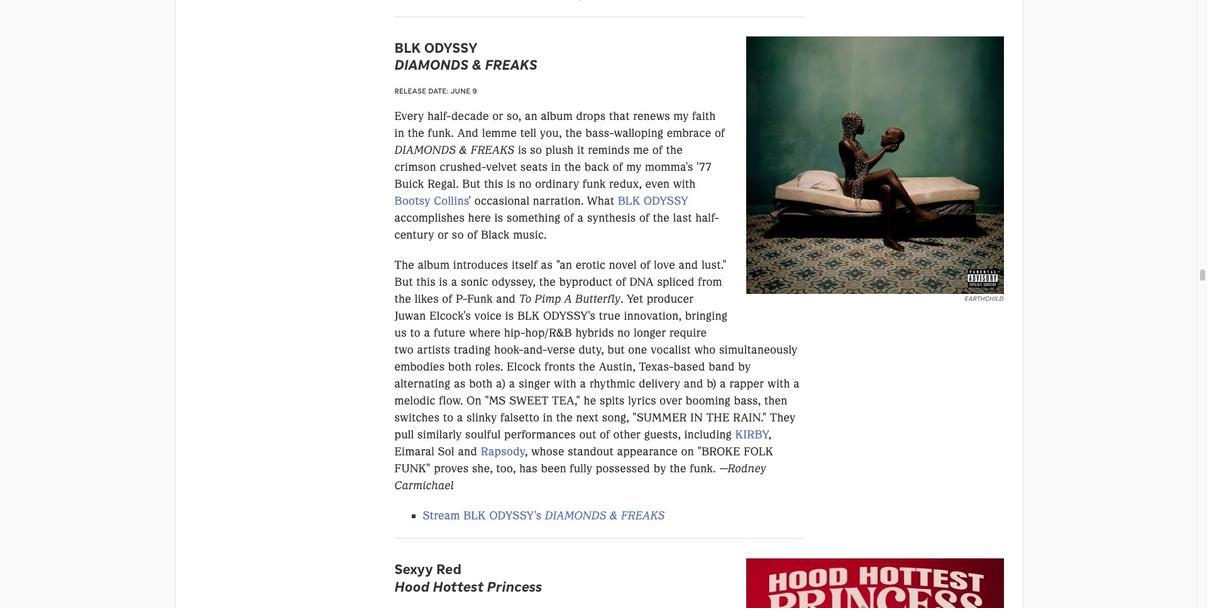 Task type: vqa. For each thing, say whether or not it's contained in the screenshot.
right album
yes



Task type: locate. For each thing, give the bounding box(es) containing it.
1 vertical spatial to
[[443, 411, 454, 425]]

is so plush it reminds me of the crimson crushed-velvet seats in the back of my momma's '77 buick regal. but this is no ordinary funk redux, even with bootsy collins ' occasional narration. what blk odyssy accomplishes here is something of a synthesis of the last half- century or so of black music.
[[395, 143, 720, 242]]

, for , whose standout appearance on "broke folk funk" proves she, too, has been fully possessed by the funk.
[[525, 445, 528, 459]]

1 vertical spatial or
[[438, 228, 449, 242]]

2 vertical spatial &
[[610, 510, 618, 523]]

1 vertical spatial &
[[459, 143, 468, 157]]

0 vertical spatial funk.
[[428, 126, 454, 140]]

music.
[[513, 228, 547, 242]]

, whose standout appearance on "broke folk funk" proves she, too, has been fully possessed by the funk.
[[395, 445, 774, 476]]

freaks inside the every half-decade or so, an album drops that renews my faith in the funk. and lemme tell you, the bass-walloping embrace of diamonds & freaks
[[471, 143, 515, 157]]

as
[[541, 259, 553, 272], [454, 377, 466, 391]]

switches
[[395, 411, 440, 425]]

the album introduces itself as "an erotic novel of love and lust." but this is a sonic odyssey, the byproduct of dna spliced from the likes of p-funk and
[[395, 259, 727, 306]]

1 horizontal spatial funk.
[[690, 462, 716, 476]]

no down seats
[[519, 177, 532, 191]]

velvet
[[486, 160, 517, 174]]

1 vertical spatial by
[[654, 462, 667, 476]]

occasional
[[475, 194, 530, 208]]

1 horizontal spatial odyssy
[[644, 194, 689, 208]]

no
[[519, 177, 532, 191], [618, 327, 631, 340]]

us
[[395, 327, 407, 340]]

both
[[448, 360, 472, 374], [469, 377, 493, 391]]

embrace
[[667, 126, 712, 140]]

"an
[[556, 259, 573, 272]]

blk odyssy diamonds & freaks
[[395, 39, 538, 74]]

with down momma's
[[673, 177, 696, 191]]

a down narration.
[[578, 211, 584, 225]]

june
[[451, 86, 471, 96]]

on
[[682, 445, 694, 459]]

of up . on the right
[[616, 276, 626, 289]]

0 horizontal spatial half-
[[428, 109, 452, 123]]

image credit element
[[747, 294, 1004, 304]]

1 vertical spatial funk.
[[690, 462, 716, 476]]

the down 'duty,'
[[579, 360, 596, 374]]

1 horizontal spatial no
[[618, 327, 631, 340]]

pull
[[395, 428, 414, 442]]

album up you,
[[541, 109, 573, 123]]

, eimaral sol and
[[395, 428, 772, 459]]

blk inside blk odyssy diamonds & freaks
[[395, 39, 421, 57]]

momma's
[[645, 160, 693, 174]]

the
[[395, 259, 415, 272]]

0 vertical spatial odyssy's
[[543, 310, 596, 323]]

in
[[691, 411, 703, 425]]

0 horizontal spatial by
[[654, 462, 667, 476]]

1 horizontal spatial by
[[739, 360, 751, 374]]

as left "an
[[541, 259, 553, 272]]

& up crushed-
[[459, 143, 468, 157]]

0 vertical spatial diamonds
[[395, 56, 469, 74]]

0 horizontal spatial odyssy's
[[489, 510, 542, 523]]

0 horizontal spatial with
[[554, 377, 577, 391]]

album inside the every half-decade or so, an album drops that renews my faith in the funk. and lemme tell you, the bass-walloping embrace of diamonds & freaks
[[541, 109, 573, 123]]

and down based
[[684, 377, 704, 391]]

century
[[395, 228, 434, 242]]

both up on
[[469, 377, 493, 391]]

the up pimp
[[539, 276, 556, 289]]

in
[[395, 126, 405, 140], [551, 160, 561, 174], [543, 411, 553, 425]]

1 horizontal spatial with
[[673, 177, 696, 191]]

funk. left and
[[428, 126, 454, 140]]

as up flow.
[[454, 377, 466, 391]]

0 horizontal spatial to
[[410, 327, 421, 340]]

is up the hip-
[[505, 310, 514, 323]]

1 vertical spatial my
[[627, 160, 642, 174]]

1 horizontal spatial but
[[462, 177, 481, 191]]

and down odyssey,
[[496, 293, 516, 306]]

& up 9
[[472, 56, 482, 74]]

0 vertical spatial or
[[493, 109, 503, 123]]

release date: june 9
[[395, 86, 477, 96]]

tell
[[520, 126, 537, 140]]

1 horizontal spatial album
[[541, 109, 573, 123]]

a down flow.
[[457, 411, 463, 425]]

voice
[[475, 310, 502, 323]]

my down me
[[627, 160, 642, 174]]

sexyy red, hood hottest princess image
[[747, 559, 1004, 609]]

1 vertical spatial this
[[416, 276, 436, 289]]

freaks up so,
[[485, 56, 538, 74]]

over
[[660, 394, 683, 408]]

sexyy
[[395, 561, 433, 579]]

and right sol
[[458, 445, 478, 459]]

blk up 'release'
[[395, 39, 421, 57]]

of right out
[[600, 428, 610, 442]]

0 horizontal spatial or
[[438, 228, 449, 242]]

1 vertical spatial freaks
[[471, 143, 515, 157]]

funk.
[[428, 126, 454, 140], [690, 462, 716, 476]]

odyssy inside blk odyssy diamonds & freaks
[[424, 39, 478, 57]]

blk odyssy, diamonds & freaks image
[[747, 37, 1004, 294]]

this up likes
[[416, 276, 436, 289]]

to down flow.
[[443, 411, 454, 425]]

other
[[614, 428, 641, 442]]

1 vertical spatial so
[[452, 228, 464, 242]]

in up ordinary
[[551, 160, 561, 174]]

, inside ', eimaral sol and'
[[769, 428, 772, 442]]

in up performances
[[543, 411, 553, 425]]

the up momma's
[[666, 143, 683, 157]]

0 vertical spatial ,
[[769, 428, 772, 442]]

1 horizontal spatial so
[[530, 143, 542, 157]]

next
[[576, 411, 599, 425]]

so down accomplishes
[[452, 228, 464, 242]]

no up but
[[618, 327, 631, 340]]

'77
[[697, 160, 712, 174]]

booming
[[686, 394, 731, 408]]

2 vertical spatial freaks
[[621, 510, 665, 523]]

, for , eimaral sol and
[[769, 428, 772, 442]]

odyssy's
[[543, 310, 596, 323], [489, 510, 542, 523]]

odyssy up june
[[424, 39, 478, 57]]

of up "redux," on the right top
[[613, 160, 623, 174]]

,
[[769, 428, 772, 442], [525, 445, 528, 459]]

my inside is so plush it reminds me of the crimson crushed-velvet seats in the back of my momma's '77 buick regal. but this is no ordinary funk redux, even with bootsy collins ' occasional narration. what blk odyssy accomplishes here is something of a synthesis of the last half- century or so of black music.
[[627, 160, 642, 174]]

diamonds up crimson
[[395, 143, 456, 157]]

1 horizontal spatial my
[[674, 109, 689, 123]]

0 horizontal spatial my
[[627, 160, 642, 174]]

with
[[673, 177, 696, 191], [554, 377, 577, 391], [768, 377, 790, 391]]

0 vertical spatial freaks
[[485, 56, 538, 74]]

both down trading
[[448, 360, 472, 374]]

bootsy
[[395, 194, 431, 208]]

0 vertical spatial half-
[[428, 109, 452, 123]]

0 vertical spatial my
[[674, 109, 689, 123]]

freaks down lemme
[[471, 143, 515, 157]]

the down on
[[670, 462, 687, 476]]

me
[[634, 143, 649, 157]]

1 vertical spatial no
[[618, 327, 631, 340]]

standout
[[568, 445, 614, 459]]

0 horizontal spatial no
[[519, 177, 532, 191]]

0 horizontal spatial so
[[452, 228, 464, 242]]

every half-decade or so, an album drops that renews my faith in the funk. and lemme tell you, the bass-walloping embrace of diamonds & freaks
[[395, 109, 725, 157]]

freaks
[[485, 56, 538, 74], [471, 143, 515, 157], [621, 510, 665, 523]]

sweet
[[510, 394, 549, 408]]

my inside the every half-decade or so, an album drops that renews my faith in the funk. and lemme tell you, the bass-walloping embrace of diamonds & freaks
[[674, 109, 689, 123]]

1 vertical spatial but
[[395, 276, 413, 289]]

fully
[[570, 462, 593, 476]]

0 vertical spatial to
[[410, 327, 421, 340]]

by up rapper
[[739, 360, 751, 374]]

half- down date:
[[428, 109, 452, 123]]

0 vertical spatial as
[[541, 259, 553, 272]]

lyrics
[[628, 394, 657, 408]]

1 vertical spatial diamonds
[[395, 143, 456, 157]]

1 vertical spatial album
[[418, 259, 450, 272]]

the inside , whose standout appearance on "broke folk funk" proves she, too, has been fully possessed by the funk.
[[670, 462, 687, 476]]

byproduct
[[560, 276, 613, 289]]

diamonds up release date: june 9
[[395, 56, 469, 74]]

1 horizontal spatial as
[[541, 259, 553, 272]]

the up juwan on the bottom left of the page
[[395, 293, 411, 306]]

a up artists
[[424, 327, 431, 340]]

possessed
[[596, 462, 651, 476]]

0 horizontal spatial &
[[459, 143, 468, 157]]

1 vertical spatial odyssy
[[644, 194, 689, 208]]

0 vertical spatial so
[[530, 143, 542, 157]]

hop/r&b
[[526, 327, 572, 340]]

in inside the every half-decade or so, an album drops that renews my faith in the funk. and lemme tell you, the bass-walloping embrace of diamonds & freaks
[[395, 126, 405, 140]]

is left 'sonic'
[[439, 276, 448, 289]]

and inside ', eimaral sol and'
[[458, 445, 478, 459]]

a
[[565, 293, 573, 306]]

0 vertical spatial both
[[448, 360, 472, 374]]

odyssy's down too,
[[489, 510, 542, 523]]

0 horizontal spatial odyssy
[[424, 39, 478, 57]]

1 horizontal spatial odyssy's
[[543, 310, 596, 323]]

, up has
[[525, 445, 528, 459]]

0 vertical spatial no
[[519, 177, 532, 191]]

album right the
[[418, 259, 450, 272]]

of inside . yet producer juwan elcock's voice is blk odyssy's true innovation, bringing us to a future where hip-hop/r&b hybrids no longer require two artists trading hook-and-verse duty, but one vocalist who simultaneously embodies both roles. elcock fronts the austin, texas-based band by alternating as both a) a singer with a rhythmic delivery and b) a rapper with a melodic flow. on "ms sweet tea," he spits lyrics over booming bass, then switches to a slinky falsetto in the next song, "summer in the rain." they pull similarly soulful performances out of other guests, including
[[600, 428, 610, 442]]

2 vertical spatial diamonds
[[545, 510, 607, 523]]

of down narration.
[[564, 211, 574, 225]]

of down faith
[[715, 126, 725, 140]]

my up the embrace
[[674, 109, 689, 123]]

p-
[[456, 293, 467, 306]]

diamonds down —rodney carmichael
[[545, 510, 607, 523]]

& inside the every half-decade or so, an album drops that renews my faith in the funk. and lemme tell you, the bass-walloping embrace of diamonds & freaks
[[459, 143, 468, 157]]

album
[[541, 109, 573, 123], [418, 259, 450, 272]]

whose
[[531, 445, 565, 459]]

a right b)
[[720, 377, 727, 391]]

b)
[[707, 377, 717, 391]]

with up tea,"
[[554, 377, 577, 391]]

in down every
[[395, 126, 405, 140]]

synthesis
[[587, 211, 636, 225]]

or left so,
[[493, 109, 503, 123]]

the down blk odyssy 'link'
[[653, 211, 670, 225]]

based
[[674, 360, 706, 374]]

this inside is so plush it reminds me of the crimson crushed-velvet seats in the back of my momma's '77 buick regal. but this is no ordinary funk redux, even with bootsy collins ' occasional narration. what blk odyssy accomplishes here is something of a synthesis of the last half- century or so of black music.
[[484, 177, 504, 191]]

1 vertical spatial half-
[[696, 211, 720, 225]]

0 horizontal spatial but
[[395, 276, 413, 289]]

blk down "redux," on the right top
[[618, 194, 641, 208]]

band
[[709, 360, 735, 374]]

blk inside . yet producer juwan elcock's voice is blk odyssy's true innovation, bringing us to a future where hip-hop/r&b hybrids no longer require two artists trading hook-and-verse duty, but one vocalist who simultaneously embodies both roles. elcock fronts the austin, texas-based band by alternating as both a) a singer with a rhythmic delivery and b) a rapper with a melodic flow. on "ms sweet tea," he spits lyrics over booming bass, then switches to a slinky falsetto in the next song, "summer in the rain." they pull similarly soulful performances out of other guests, including
[[518, 310, 540, 323]]

, up folk
[[769, 428, 772, 442]]

1 horizontal spatial half-
[[696, 211, 720, 225]]

the down tea,"
[[556, 411, 573, 425]]

this down velvet
[[484, 177, 504, 191]]

0 vertical spatial odyssy
[[424, 39, 478, 57]]

& down possessed
[[610, 510, 618, 523]]

0 horizontal spatial this
[[416, 276, 436, 289]]

proves
[[434, 462, 469, 476]]

but down the
[[395, 276, 413, 289]]

so up seats
[[530, 143, 542, 157]]

1 vertical spatial in
[[551, 160, 561, 174]]

, inside , whose standout appearance on "broke folk funk" proves she, too, has been fully possessed by the funk.
[[525, 445, 528, 459]]

odyssy down even
[[644, 194, 689, 208]]

stream blk odyssy's diamonds & freaks
[[423, 510, 665, 523]]

0 vertical spatial album
[[541, 109, 573, 123]]

0 horizontal spatial ,
[[525, 445, 528, 459]]

eimaral
[[395, 445, 435, 459]]

funk. down on
[[690, 462, 716, 476]]

lemme
[[482, 126, 517, 140]]

half- right last
[[696, 211, 720, 225]]

0 horizontal spatial album
[[418, 259, 450, 272]]

1 vertical spatial as
[[454, 377, 466, 391]]

hook-
[[494, 343, 524, 357]]

diamonds
[[395, 56, 469, 74], [395, 143, 456, 157], [545, 510, 607, 523]]

in inside is so plush it reminds me of the crimson crushed-velvet seats in the back of my momma's '77 buick regal. but this is no ordinary funk redux, even with bootsy collins ' occasional narration. what blk odyssy accomplishes here is something of a synthesis of the last half- century or so of black music.
[[551, 160, 561, 174]]

blk down to
[[518, 310, 540, 323]]

0 horizontal spatial funk.
[[428, 126, 454, 140]]

0 vertical spatial but
[[462, 177, 481, 191]]

1 horizontal spatial this
[[484, 177, 504, 191]]

here
[[468, 211, 491, 225]]

1 horizontal spatial to
[[443, 411, 454, 425]]

0 vertical spatial this
[[484, 177, 504, 191]]

freaks down possessed
[[621, 510, 665, 523]]

0 vertical spatial in
[[395, 126, 405, 140]]

2 horizontal spatial with
[[768, 377, 790, 391]]

2 vertical spatial in
[[543, 411, 553, 425]]

of inside the every half-decade or so, an album drops that renews my faith in the funk. and lemme tell you, the bass-walloping embrace of diamonds & freaks
[[715, 126, 725, 140]]

1 horizontal spatial ,
[[769, 428, 772, 442]]

to
[[519, 293, 532, 306]]

with up 'then'
[[768, 377, 790, 391]]

a up p-
[[451, 276, 458, 289]]

as inside . yet producer juwan elcock's voice is blk odyssy's true innovation, bringing us to a future where hip-hop/r&b hybrids no longer require two artists trading hook-and-verse duty, but one vocalist who simultaneously embodies both roles. elcock fronts the austin, texas-based band by alternating as both a) a singer with a rhythmic delivery and b) a rapper with a melodic flow. on "ms sweet tea," he spits lyrics over booming bass, then switches to a slinky falsetto in the next song, "summer in the rain." they pull similarly soulful performances out of other guests, including
[[454, 377, 466, 391]]

is down tell
[[518, 143, 527, 157]]

by down the appearance
[[654, 462, 667, 476]]

to right us
[[410, 327, 421, 340]]

.
[[621, 293, 624, 306]]

&
[[472, 56, 482, 74], [459, 143, 468, 157], [610, 510, 618, 523]]

an
[[525, 109, 538, 123]]

no inside . yet producer juwan elcock's voice is blk odyssy's true innovation, bringing us to a future where hip-hop/r&b hybrids no longer require two artists trading hook-and-verse duty, but one vocalist who simultaneously embodies both roles. elcock fronts the austin, texas-based band by alternating as both a) a singer with a rhythmic delivery and b) a rapper with a melodic flow. on "ms sweet tea," he spits lyrics over booming bass, then switches to a slinky falsetto in the next song, "summer in the rain." they pull similarly soulful performances out of other guests, including
[[618, 327, 631, 340]]

a right a)
[[509, 377, 516, 391]]

0 vertical spatial by
[[739, 360, 751, 374]]

1 horizontal spatial or
[[493, 109, 503, 123]]

release
[[395, 86, 426, 96]]

but
[[462, 177, 481, 191], [395, 276, 413, 289]]

bass,
[[734, 394, 761, 408]]

or down accomplishes
[[438, 228, 449, 242]]

but up '
[[462, 177, 481, 191]]

1 horizontal spatial &
[[472, 56, 482, 74]]

diamonds inside blk odyssy diamonds & freaks
[[395, 56, 469, 74]]

diamonds inside the every half-decade or so, an album drops that renews my faith in the funk. and lemme tell you, the bass-walloping embrace of diamonds & freaks
[[395, 143, 456, 157]]

odyssy's down to pimp a butterfly
[[543, 310, 596, 323]]

odyssey,
[[492, 276, 536, 289]]

a up "they"
[[794, 377, 800, 391]]

0 horizontal spatial as
[[454, 377, 466, 391]]

1 vertical spatial odyssy's
[[489, 510, 542, 523]]

0 vertical spatial &
[[472, 56, 482, 74]]

1 vertical spatial ,
[[525, 445, 528, 459]]

half-
[[428, 109, 452, 123], [696, 211, 720, 225]]



Task type: describe. For each thing, give the bounding box(es) containing it.
rapper
[[730, 377, 764, 391]]

funk"
[[395, 462, 431, 476]]

song,
[[602, 411, 630, 425]]

introduces
[[453, 259, 509, 272]]

but inside is so plush it reminds me of the crimson crushed-velvet seats in the back of my momma's '77 buick regal. but this is no ordinary funk redux, even with bootsy collins ' occasional narration. what blk odyssy accomplishes here is something of a synthesis of the last half- century or so of black music.
[[462, 177, 481, 191]]

in for diamonds
[[395, 126, 405, 140]]

half- inside is so plush it reminds me of the crimson crushed-velvet seats in the back of my momma's '77 buick regal. but this is no ordinary funk redux, even with bootsy collins ' occasional narration. what blk odyssy accomplishes here is something of a synthesis of the last half- century or so of black music.
[[696, 211, 720, 225]]

too,
[[496, 462, 516, 476]]

by inside . yet producer juwan elcock's voice is blk odyssy's true innovation, bringing us to a future where hip-hop/r&b hybrids no longer require two artists trading hook-and-verse duty, but one vocalist who simultaneously embodies both roles. elcock fronts the austin, texas-based band by alternating as both a) a singer with a rhythmic delivery and b) a rapper with a melodic flow. on "ms sweet tea," he spits lyrics over booming bass, then switches to a slinky falsetto in the next song, "summer in the rain." they pull similarly soulful performances out of other guests, including
[[739, 360, 751, 374]]

the
[[707, 411, 730, 425]]

itself
[[512, 259, 538, 272]]

album inside the album introduces itself as "an erotic novel of love and lust." but this is a sonic odyssey, the byproduct of dna spliced from the likes of p-funk and
[[418, 259, 450, 272]]

spliced
[[657, 276, 695, 289]]

2 horizontal spatial &
[[610, 510, 618, 523]]

out
[[580, 428, 597, 442]]

butterfly
[[576, 293, 621, 306]]

and up the 'spliced'
[[679, 259, 698, 272]]

crimson
[[395, 160, 437, 174]]

with inside is so plush it reminds me of the crimson crushed-velvet seats in the back of my momma's '77 buick regal. but this is no ordinary funk redux, even with bootsy collins ' occasional narration. what blk odyssy accomplishes here is something of a synthesis of the last half- century or so of black music.
[[673, 177, 696, 191]]

flow.
[[439, 394, 463, 408]]

—rodney carmichael
[[395, 462, 767, 493]]

and inside . yet producer juwan elcock's voice is blk odyssy's true innovation, bringing us to a future where hip-hop/r&b hybrids no longer require two artists trading hook-and-verse duty, but one vocalist who simultaneously embodies both roles. elcock fronts the austin, texas-based band by alternating as both a) a singer with a rhythmic delivery and b) a rapper with a melodic flow. on "ms sweet tea," he spits lyrics over booming bass, then switches to a slinky falsetto in the next song, "summer in the rain." they pull similarly soulful performances out of other guests, including
[[684, 377, 704, 391]]

funk. inside , whose standout appearance on "broke folk funk" proves she, too, has been fully possessed by the funk.
[[690, 462, 716, 476]]

on
[[467, 394, 482, 408]]

in for no
[[551, 160, 561, 174]]

sonic
[[461, 276, 489, 289]]

fronts
[[545, 360, 576, 374]]

falsetto
[[501, 411, 540, 425]]

you,
[[540, 126, 562, 140]]

is up occasional
[[507, 177, 516, 191]]

including
[[685, 428, 732, 442]]

been
[[541, 462, 567, 476]]

this inside the album introduces itself as "an erotic novel of love and lust." but this is a sonic odyssey, the byproduct of dna spliced from the likes of p-funk and
[[416, 276, 436, 289]]

of left p-
[[442, 293, 453, 306]]

to pimp a butterfly
[[519, 293, 621, 306]]

bootsy collins link
[[395, 194, 469, 208]]

roles.
[[475, 360, 504, 374]]

melodic
[[395, 394, 436, 408]]

reminds
[[588, 143, 630, 157]]

austin,
[[599, 360, 636, 374]]

drops
[[576, 109, 606, 123]]

pimp
[[535, 293, 561, 306]]

true
[[599, 310, 621, 323]]

hottest
[[433, 579, 484, 596]]

'
[[469, 194, 471, 208]]

of right me
[[653, 143, 663, 157]]

trading
[[454, 343, 491, 357]]

funk
[[583, 177, 606, 191]]

last
[[673, 211, 692, 225]]

soulful
[[465, 428, 501, 442]]

bringing
[[685, 310, 728, 323]]

no inside is so plush it reminds me of the crimson crushed-velvet seats in the back of my momma's '77 buick regal. but this is no ordinary funk redux, even with bootsy collins ' occasional narration. what blk odyssy accomplishes here is something of a synthesis of the last half- century or so of black music.
[[519, 177, 532, 191]]

tea,"
[[552, 394, 581, 408]]

is inside the album introduces itself as "an erotic novel of love and lust." but this is a sonic odyssey, the byproduct of dna spliced from the likes of p-funk and
[[439, 276, 448, 289]]

walloping
[[614, 126, 664, 140]]

a inside is so plush it reminds me of the crimson crushed-velvet seats in the back of my momma's '77 buick regal. but this is no ordinary funk redux, even with bootsy collins ' occasional narration. what blk odyssy accomplishes here is something of a synthesis of the last half- century or so of black music.
[[578, 211, 584, 225]]

buick
[[395, 177, 424, 191]]

slinky
[[467, 411, 497, 425]]

of up dna
[[640, 259, 651, 272]]

crushed-
[[440, 160, 486, 174]]

blk odyssy link
[[618, 194, 689, 208]]

performances
[[504, 428, 576, 442]]

the down it
[[565, 160, 581, 174]]

but
[[608, 343, 625, 357]]

blk right stream
[[464, 510, 486, 523]]

a inside the album introduces itself as "an erotic novel of love and lust." but this is a sonic odyssey, the byproduct of dna spliced from the likes of p-funk and
[[451, 276, 458, 289]]

longer
[[634, 327, 666, 340]]

"ms
[[485, 394, 506, 408]]

she,
[[472, 462, 493, 476]]

but inside the album introduces itself as "an erotic novel of love and lust." but this is a sonic odyssey, the byproduct of dna spliced from the likes of p-funk and
[[395, 276, 413, 289]]

accomplishes
[[395, 211, 465, 225]]

simultaneously
[[719, 343, 798, 357]]

where
[[469, 327, 501, 340]]

by inside , whose standout appearance on "broke folk funk" proves she, too, has been fully possessed by the funk.
[[654, 462, 667, 476]]

even
[[646, 177, 670, 191]]

is down occasional
[[495, 211, 504, 225]]

blk inside is so plush it reminds me of the crimson crushed-velvet seats in the back of my momma's '77 buick regal. but this is no ordinary funk redux, even with bootsy collins ' occasional narration. what blk odyssy accomplishes here is something of a synthesis of the last half- century or so of black music.
[[618, 194, 641, 208]]

renews
[[634, 109, 670, 123]]

guests,
[[644, 428, 681, 442]]

rhythmic
[[590, 377, 636, 391]]

narration.
[[533, 194, 584, 208]]

princess
[[487, 579, 542, 596]]

freaks inside blk odyssy diamonds & freaks
[[485, 56, 538, 74]]

& inside blk odyssy diamonds & freaks
[[472, 56, 482, 74]]

odyssy's inside . yet producer juwan elcock's voice is blk odyssy's true innovation, bringing us to a future where hip-hop/r&b hybrids no longer require two artists trading hook-and-verse duty, but one vocalist who simultaneously embodies both roles. elcock fronts the austin, texas-based band by alternating as both a) a singer with a rhythmic delivery and b) a rapper with a melodic flow. on "ms sweet tea," he spits lyrics over booming bass, then switches to a slinky falsetto in the next song, "summer in the rain." they pull similarly soulful performances out of other guests, including
[[543, 310, 596, 323]]

1 vertical spatial both
[[469, 377, 493, 391]]

what
[[587, 194, 615, 208]]

. yet producer juwan elcock's voice is blk odyssy's true innovation, bringing us to a future where hip-hop/r&b hybrids no longer require two artists trading hook-and-verse duty, but one vocalist who simultaneously embodies both roles. elcock fronts the austin, texas-based band by alternating as both a) a singer with a rhythmic delivery and b) a rapper with a melodic flow. on "ms sweet tea," he spits lyrics over booming bass, then switches to a slinky falsetto in the next song, "summer in the rain." they pull similarly soulful performances out of other guests, including
[[395, 293, 800, 442]]

of down blk odyssy 'link'
[[640, 211, 650, 225]]

artists
[[417, 343, 451, 357]]

appearance
[[617, 445, 678, 459]]

as inside the album introduces itself as "an erotic novel of love and lust." but this is a sonic odyssey, the byproduct of dna spliced from the likes of p-funk and
[[541, 259, 553, 272]]

kirby link
[[736, 428, 769, 442]]

hybrids
[[576, 327, 614, 340]]

future
[[434, 327, 466, 340]]

hip-
[[504, 327, 526, 340]]

vocalist
[[651, 343, 691, 357]]

plush
[[546, 143, 574, 157]]

odyssy inside is so plush it reminds me of the crimson crushed-velvet seats in the back of my momma's '77 buick regal. but this is no ordinary funk redux, even with bootsy collins ' occasional narration. what blk odyssy accomplishes here is something of a synthesis of the last half- century or so of black music.
[[644, 194, 689, 208]]

sexyy red hood hottest princess
[[395, 561, 542, 596]]

duty,
[[579, 343, 604, 357]]

yet
[[627, 293, 644, 306]]

dna
[[630, 276, 654, 289]]

of down here on the left of the page
[[467, 228, 478, 242]]

half- inside the every half-decade or so, an album drops that renews my faith in the funk. and lemme tell you, the bass-walloping embrace of diamonds & freaks
[[428, 109, 452, 123]]

stream
[[423, 510, 460, 523]]

back
[[585, 160, 610, 174]]

or inside the every half-decade or so, an album drops that renews my faith in the funk. and lemme tell you, the bass-walloping embrace of diamonds & freaks
[[493, 109, 503, 123]]

folk
[[744, 445, 774, 459]]

that
[[609, 109, 630, 123]]

red
[[437, 561, 462, 579]]

a up the he
[[580, 377, 586, 391]]

in inside . yet producer juwan elcock's voice is blk odyssy's true innovation, bringing us to a future where hip-hop/r&b hybrids no longer require two artists trading hook-and-verse duty, but one vocalist who simultaneously embodies both roles. elcock fronts the austin, texas-based band by alternating as both a) a singer with a rhythmic delivery and b) a rapper with a melodic flow. on "ms sweet tea," he spits lyrics over booming bass, then switches to a slinky falsetto in the next song, "summer in the rain." they pull similarly soulful performances out of other guests, including
[[543, 411, 553, 425]]

or inside is so plush it reminds me of the crimson crushed-velvet seats in the back of my momma's '77 buick regal. but this is no ordinary funk redux, even with bootsy collins ' occasional narration. what blk odyssy accomplishes here is something of a synthesis of the last half- century or so of black music.
[[438, 228, 449, 242]]

carmichael
[[395, 479, 454, 493]]

"broke
[[698, 445, 741, 459]]

the up it
[[566, 126, 582, 140]]

love
[[654, 259, 676, 272]]

then
[[765, 394, 788, 408]]

the down every
[[408, 126, 425, 140]]

alternating
[[395, 377, 451, 391]]

something
[[507, 211, 561, 225]]

funk. inside the every half-decade or so, an album drops that renews my faith in the funk. and lemme tell you, the bass-walloping embrace of diamonds & freaks
[[428, 126, 454, 140]]

faith
[[693, 109, 716, 123]]

seats
[[521, 160, 548, 174]]

is inside . yet producer juwan elcock's voice is blk odyssy's true innovation, bringing us to a future where hip-hop/r&b hybrids no longer require two artists trading hook-and-verse duty, but one vocalist who simultaneously embodies both roles. elcock fronts the austin, texas-based band by alternating as both a) a singer with a rhythmic delivery and b) a rapper with a melodic flow. on "ms sweet tea," he spits lyrics over booming bass, then switches to a slinky falsetto in the next song, "summer in the rain." they pull similarly soulful performances out of other guests, including
[[505, 310, 514, 323]]

rapsody link
[[481, 445, 525, 459]]



